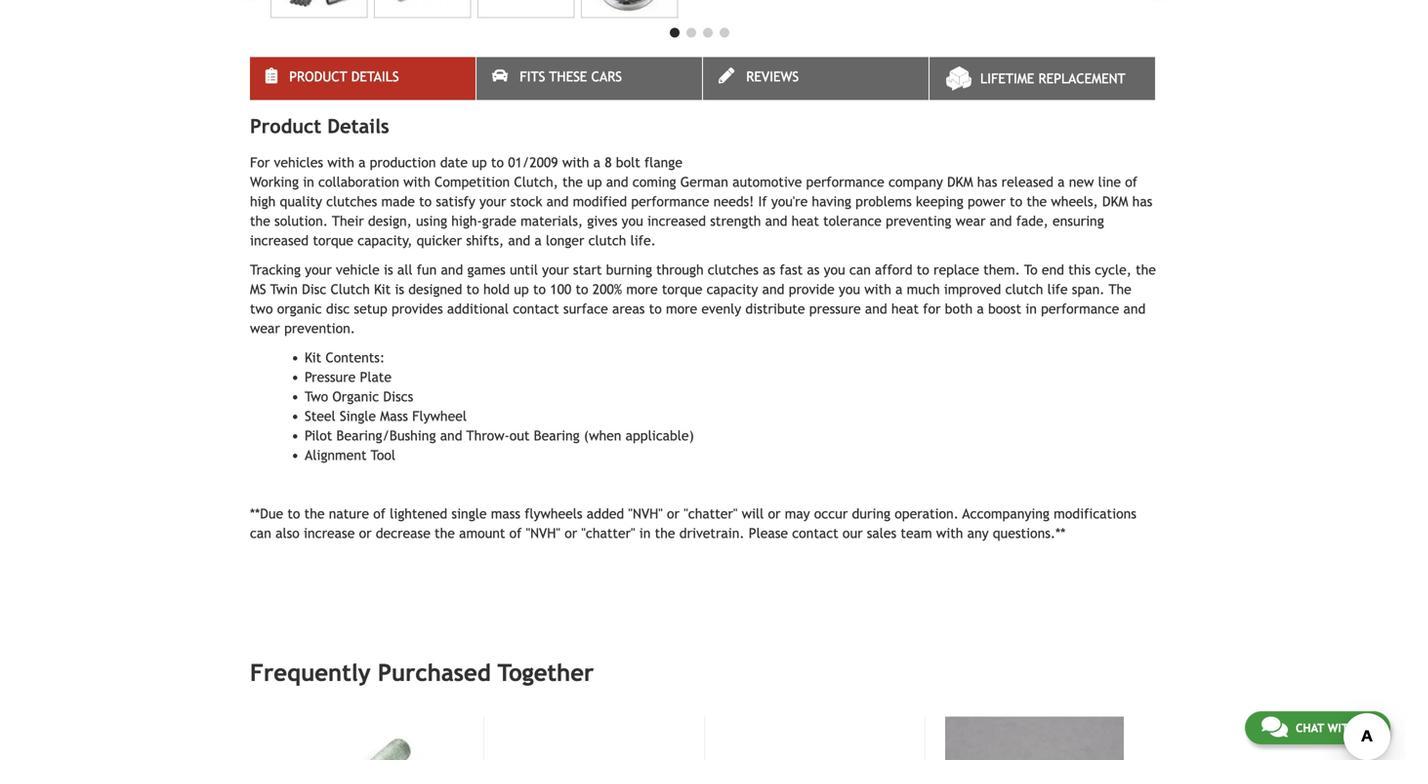 Task type: vqa. For each thing, say whether or not it's contained in the screenshot.
E.G. BRIAN'S S4, GARRY'S BMW E92...ETC 'text box'
no



Task type: locate. For each thing, give the bounding box(es) containing it.
is left all
[[384, 262, 393, 278]]

as left fast
[[763, 262, 776, 278]]

torque down their
[[313, 233, 354, 248]]

tracking your vehicle is all fun and games until your start burning through clutches as fast as you can afford to replace them. to end this cycle, the ms twin disc clutch kit is designed to hold up to 100 to 200% more torque capacity and provide you with a much improved clutch life span. the two organic disc setup provides additional contact surface areas to more evenly distribute pressure and heat for both a boost in performance and wear prevention.
[[250, 262, 1156, 336]]

details up production
[[351, 69, 399, 84]]

can left afford
[[850, 262, 871, 278]]

"nvh" down flywheels
[[526, 526, 561, 541]]

details down product details link
[[327, 115, 389, 138]]

with down afford
[[865, 282, 892, 297]]

and right fun
[[441, 262, 463, 278]]

the inside tracking your vehicle is all fun and games until your start burning through clutches as fast as you can afford to replace them. to end this cycle, the ms twin disc clutch kit is designed to hold up to 100 to 200% more torque capacity and provide you with a much improved clutch life span. the two organic disc setup provides additional contact surface areas to more evenly distribute pressure and heat for both a boost in performance and wear prevention.
[[1136, 262, 1156, 278]]

kit up the pressure
[[305, 350, 322, 366]]

2 vertical spatial in
[[640, 526, 651, 541]]

modifications
[[1054, 506, 1137, 522]]

purchased
[[378, 660, 491, 687]]

heat down you're
[[792, 213, 819, 229]]

as up provide
[[807, 262, 820, 278]]

wear
[[956, 213, 986, 229], [250, 321, 280, 336]]

0 vertical spatial clutches
[[326, 194, 377, 209]]

0 vertical spatial is
[[384, 262, 393, 278]]

1 horizontal spatial in
[[640, 526, 651, 541]]

1 vertical spatial up
[[587, 174, 602, 190]]

1 vertical spatial can
[[250, 526, 271, 541]]

preventing
[[886, 213, 952, 229]]

up up modified
[[587, 174, 602, 190]]

performance down span.
[[1041, 301, 1120, 317]]

a up collaboration
[[359, 155, 366, 170]]

1 vertical spatial in
[[1026, 301, 1037, 317]]

0 vertical spatial has
[[977, 174, 998, 190]]

1 horizontal spatial dkm
[[1103, 194, 1129, 209]]

0 horizontal spatial your
[[305, 262, 332, 278]]

clutch down to
[[1006, 282, 1044, 297]]

dkm down line
[[1103, 194, 1129, 209]]

chat
[[1296, 722, 1325, 735]]

performance inside tracking your vehicle is all fun and games until your start burning through clutches as fast as you can afford to replace them. to end this cycle, the ms twin disc clutch kit is designed to hold up to 100 to 200% more torque capacity and provide you with a much improved clutch life span. the two organic disc setup provides additional contact surface areas to more evenly distribute pressure and heat for both a boost in performance and wear prevention.
[[1041, 301, 1120, 317]]

1 horizontal spatial has
[[1133, 194, 1153, 209]]

setup
[[354, 301, 388, 317]]

contact down occur
[[792, 526, 839, 541]]

end
[[1042, 262, 1065, 278]]

product
[[289, 69, 347, 84], [250, 115, 322, 138]]

up down until at the left top of page
[[514, 282, 529, 297]]

solution.
[[275, 213, 328, 229]]

1 horizontal spatial performance
[[806, 174, 885, 190]]

01/2009
[[508, 155, 558, 170]]

contents:
[[326, 350, 385, 366]]

1 horizontal spatial torque
[[662, 282, 703, 297]]

of down mass
[[510, 526, 522, 541]]

will
[[742, 506, 764, 522]]

kit up setup
[[374, 282, 391, 297]]

heat inside working in collaboration with competition clutch, the up and coming german automotive performance company dkm has released a new line of high quality clutches made to satisfy your stock and modified performance needs! if you're having problems keeping power to the wheels, dkm has the solution. their design, using high-grade materials, gives you increased strength and heat tolerance preventing wear and fade, ensuring increased torque capacity, quicker shifts, and a longer clutch life.
[[792, 213, 819, 229]]

"nvh" right added at left bottom
[[628, 506, 663, 522]]

or down nature at the bottom of page
[[359, 526, 372, 541]]

0 vertical spatial up
[[472, 155, 487, 170]]

to right areas on the left of page
[[649, 301, 662, 317]]

0 horizontal spatial "nvh"
[[526, 526, 561, 541]]

of inside working in collaboration with competition clutch, the up and coming german automotive performance company dkm has released a new line of high quality clutches made to satisfy your stock and modified performance needs! if you're having problems keeping power to the wheels, dkm has the solution. their design, using high-grade materials, gives you increased strength and heat tolerance preventing wear and fade, ensuring increased torque capacity, quicker shifts, and a longer clutch life.
[[1125, 174, 1138, 190]]

0 vertical spatial clutch
[[589, 233, 627, 248]]

0 horizontal spatial dkm
[[947, 174, 973, 190]]

1 vertical spatial performance
[[631, 194, 710, 209]]

product details
[[289, 69, 399, 84], [250, 115, 389, 138]]

in left the drivetrain.
[[640, 526, 651, 541]]

0 vertical spatial torque
[[313, 233, 354, 248]]

during
[[852, 506, 891, 522]]

cycle,
[[1095, 262, 1132, 278]]

comments image
[[1262, 716, 1288, 739]]

2 horizontal spatial up
[[587, 174, 602, 190]]

surface
[[564, 301, 608, 317]]

with inside working in collaboration with competition clutch, the up and coming german automotive performance company dkm has released a new line of high quality clutches made to satisfy your stock and modified performance needs! if you're having problems keeping power to the wheels, dkm has the solution. their design, using high-grade materials, gives you increased strength and heat tolerance preventing wear and fade, ensuring increased torque capacity, quicker shifts, and a longer clutch life.
[[404, 174, 431, 190]]

1 vertical spatial is
[[395, 282, 404, 297]]

clutch,
[[514, 174, 559, 190]]

1 horizontal spatial kit
[[374, 282, 391, 297]]

heat
[[792, 213, 819, 229], [892, 301, 919, 317]]

"nvh"
[[628, 506, 663, 522], [526, 526, 561, 541]]

performance down coming
[[631, 194, 710, 209]]

1 horizontal spatial up
[[514, 282, 529, 297]]

or down flywheels
[[565, 526, 577, 541]]

1 vertical spatial increased
[[250, 233, 309, 248]]

0 horizontal spatial increased
[[250, 233, 309, 248]]

1 vertical spatial wear
[[250, 321, 280, 336]]

to up competition
[[491, 155, 504, 170]]

twin
[[270, 282, 298, 297]]

1 vertical spatial dkm
[[1103, 194, 1129, 209]]

0 horizontal spatial contact
[[513, 301, 559, 317]]

1 as from the left
[[763, 262, 776, 278]]

clutches inside working in collaboration with competition clutch, the up and coming german automotive performance company dkm has released a new line of high quality clutches made to satisfy your stock and modified performance needs! if you're having problems keeping power to the wheels, dkm has the solution. their design, using high-grade materials, gives you increased strength and heat tolerance preventing wear and fade, ensuring increased torque capacity, quicker shifts, and a longer clutch life.
[[326, 194, 377, 209]]

1 vertical spatial product details
[[250, 115, 389, 138]]

fits these cars link
[[477, 57, 702, 100]]

"chatter" down added at left bottom
[[582, 526, 635, 541]]

1 es#3617848 - ms-006-075 - stage 3 performance twin disc clutch kit - 8-bolt single mass flywheel - designed to hold 100 to 200% more torque capacity to the wheels. good for 650 ft./lbs. of torque to the wheels. - dkm - bmw image from the left
[[271, 0, 368, 18]]

clutch inside tracking your vehicle is all fun and games until your start burning through clutches as fast as you can afford to replace them. to end this cycle, the ms twin disc clutch kit is designed to hold up to 100 to 200% more torque capacity and provide you with a much improved clutch life span. the two organic disc setup provides additional contact surface areas to more evenly distribute pressure and heat for both a boost in performance and wear prevention.
[[1006, 282, 1044, 297]]

to up also
[[288, 506, 300, 522]]

your up disc
[[305, 262, 332, 278]]

0 vertical spatial in
[[303, 174, 314, 190]]

quicker
[[417, 233, 462, 248]]

or
[[667, 506, 680, 522], [768, 506, 781, 522], [359, 526, 372, 541], [565, 526, 577, 541]]

1 horizontal spatial clutches
[[708, 262, 759, 278]]

and down the
[[1124, 301, 1146, 317]]

200%
[[593, 282, 622, 297]]

0 horizontal spatial can
[[250, 526, 271, 541]]

contact inside **due to the nature of lightened single mass flywheels added "nvh" or "chatter" will or may occur during operation. accompanying modifications can also increase or decrease the amount of "nvh" or "chatter" in the drivetrain. please contact our sales team with any questions.**
[[792, 526, 839, 541]]

1 horizontal spatial can
[[850, 262, 871, 278]]

1 horizontal spatial wear
[[956, 213, 986, 229]]

a left new at the top right of page
[[1058, 174, 1065, 190]]

0 horizontal spatial is
[[384, 262, 393, 278]]

1 horizontal spatial of
[[510, 526, 522, 541]]

up up competition
[[472, 155, 487, 170]]

can
[[850, 262, 871, 278], [250, 526, 271, 541]]

boost
[[988, 301, 1022, 317]]

wear down two
[[250, 321, 280, 336]]

0 horizontal spatial heat
[[792, 213, 819, 229]]

increased up the life.
[[648, 213, 706, 229]]

2 horizontal spatial in
[[1026, 301, 1037, 317]]

the up increase on the left bottom
[[304, 506, 325, 522]]

strength
[[710, 213, 761, 229]]

keeping
[[916, 194, 964, 209]]

0 vertical spatial heat
[[792, 213, 819, 229]]

0 vertical spatial "nvh"
[[628, 506, 663, 522]]

released
[[1002, 174, 1054, 190]]

for
[[923, 301, 941, 317]]

0 vertical spatial "chatter"
[[684, 506, 738, 522]]

any
[[968, 526, 989, 541]]

of right nature at the bottom of page
[[373, 506, 386, 522]]

1 horizontal spatial your
[[480, 194, 506, 209]]

dkm
[[947, 174, 973, 190], [1103, 194, 1129, 209]]

you
[[622, 213, 643, 229], [824, 262, 846, 278], [839, 282, 861, 297]]

these
[[549, 69, 587, 84]]

dkm up keeping
[[947, 174, 973, 190]]

to
[[1024, 262, 1038, 278]]

1 horizontal spatial is
[[395, 282, 404, 297]]

in
[[303, 174, 314, 190], [1026, 301, 1037, 317], [640, 526, 651, 541]]

power
[[968, 194, 1006, 209]]

up
[[472, 155, 487, 170], [587, 174, 602, 190], [514, 282, 529, 297]]

for vehicles with a production date up to 01/2009 with a 8 bolt flange
[[250, 155, 683, 170]]

1 vertical spatial kit
[[305, 350, 322, 366]]

0 vertical spatial contact
[[513, 301, 559, 317]]

made
[[381, 194, 415, 209]]

or up please
[[768, 506, 781, 522]]

0 horizontal spatial of
[[373, 506, 386, 522]]

clutch
[[589, 233, 627, 248], [1006, 282, 1044, 297]]

to up surface
[[576, 282, 589, 297]]

has up the power
[[977, 174, 998, 190]]

1 horizontal spatial as
[[807, 262, 820, 278]]

fade,
[[1017, 213, 1049, 229]]

your inside working in collaboration with competition clutch, the up and coming german automotive performance company dkm has released a new line of high quality clutches made to satisfy your stock and modified performance needs! if you're having problems keeping power to the wheels, dkm has the solution. their design, using high-grade materials, gives you increased strength and heat tolerance preventing wear and fade, ensuring increased torque capacity, quicker shifts, and a longer clutch life.
[[480, 194, 506, 209]]

1 horizontal spatial more
[[666, 301, 698, 317]]

1 horizontal spatial heat
[[892, 301, 919, 317]]

ms
[[250, 282, 266, 297]]

**due
[[250, 506, 283, 522]]

0 horizontal spatial clutch
[[589, 233, 627, 248]]

to up additional
[[467, 282, 479, 297]]

of right line
[[1125, 174, 1138, 190]]

your
[[480, 194, 506, 209], [305, 262, 332, 278], [542, 262, 569, 278]]

and
[[606, 174, 629, 190], [547, 194, 569, 209], [765, 213, 788, 229], [990, 213, 1012, 229], [508, 233, 531, 248], [441, 262, 463, 278], [763, 282, 785, 297], [865, 301, 888, 317], [1124, 301, 1146, 317], [440, 428, 462, 444]]

clutches up capacity
[[708, 262, 759, 278]]

1 vertical spatial has
[[1133, 194, 1153, 209]]

them.
[[984, 262, 1020, 278]]

areas
[[612, 301, 645, 317]]

tracking
[[250, 262, 301, 278]]

if
[[758, 194, 767, 209]]

0 vertical spatial wear
[[956, 213, 986, 229]]

in right boost at the top
[[1026, 301, 1037, 317]]

increased down solution.
[[250, 233, 309, 248]]

with
[[327, 155, 354, 170], [562, 155, 589, 170], [404, 174, 431, 190], [865, 282, 892, 297], [937, 526, 963, 541], [1328, 722, 1357, 735]]

please
[[749, 526, 788, 541]]

in inside working in collaboration with competition clutch, the up and coming german automotive performance company dkm has released a new line of high quality clutches made to satisfy your stock and modified performance needs! if you're having problems keeping power to the wheels, dkm has the solution. their design, using high-grade materials, gives you increased strength and heat tolerance preventing wear and fade, ensuring increased torque capacity, quicker shifts, and a longer clutch life.
[[303, 174, 314, 190]]

1 vertical spatial heat
[[892, 301, 919, 317]]

chat with us link
[[1245, 712, 1391, 745]]

contact down 100
[[513, 301, 559, 317]]

2 vertical spatial performance
[[1041, 301, 1120, 317]]

2 horizontal spatial performance
[[1041, 301, 1120, 317]]

with left any
[[937, 526, 963, 541]]

wear down the power
[[956, 213, 986, 229]]

capacity,
[[358, 233, 413, 248]]

the down single
[[435, 526, 455, 541]]

capacity
[[707, 282, 758, 297]]

wear inside tracking your vehicle is all fun and games until your start burning through clutches as fast as you can afford to replace them. to end this cycle, the ms twin disc clutch kit is designed to hold up to 100 to 200% more torque capacity and provide you with a much improved clutch life span. the two organic disc setup provides additional contact surface areas to more evenly distribute pressure and heat for both a boost in performance and wear prevention.
[[250, 321, 280, 336]]

torque inside working in collaboration with competition clutch, the up and coming german automotive performance company dkm has released a new line of high quality clutches made to satisfy your stock and modified performance needs! if you're having problems keeping power to the wheels, dkm has the solution. their design, using high-grade materials, gives you increased strength and heat tolerance preventing wear and fade, ensuring increased torque capacity, quicker shifts, and a longer clutch life.
[[313, 233, 354, 248]]

1 vertical spatial torque
[[662, 282, 703, 297]]

your up 'grade'
[[480, 194, 506, 209]]

heat down much
[[892, 301, 919, 317]]

pressure
[[809, 301, 861, 317]]

out
[[510, 428, 530, 444]]

kit inside tracking your vehicle is all fun and games until your start burning through clutches as fast as you can afford to replace them. to end this cycle, the ms twin disc clutch kit is designed to hold up to 100 to 200% more torque capacity and provide you with a much improved clutch life span. the two organic disc setup provides additional contact surface areas to more evenly distribute pressure and heat for both a boost in performance and wear prevention.
[[374, 282, 391, 297]]

0 vertical spatial increased
[[648, 213, 706, 229]]

two
[[305, 389, 328, 405]]

sales
[[867, 526, 897, 541]]

designed
[[409, 282, 462, 297]]

0 horizontal spatial torque
[[313, 233, 354, 248]]

details
[[351, 69, 399, 84], [327, 115, 389, 138]]

the left the drivetrain.
[[655, 526, 675, 541]]

2 vertical spatial up
[[514, 282, 529, 297]]

1 vertical spatial more
[[666, 301, 698, 317]]

tool
[[371, 448, 396, 463]]

1 vertical spatial clutch
[[1006, 282, 1044, 297]]

and inside kit contents: pressure plate two organic discs steel single mass flywheel pilot bearing/bushing and throw-out bearing (when applicable) alignment tool
[[440, 428, 462, 444]]

can down the **due
[[250, 526, 271, 541]]

increased
[[648, 213, 706, 229], [250, 233, 309, 248]]

0 horizontal spatial as
[[763, 262, 776, 278]]

es#3617848 - ms-006-075 - stage 3 performance twin disc clutch kit - 8-bolt single mass flywheel - designed to hold 100 to 200% more torque capacity to the wheels. good for 650 ft./lbs. of torque to the wheels. - dkm - bmw image
[[271, 0, 368, 18], [374, 0, 471, 18], [478, 0, 575, 18], [581, 0, 678, 18]]

prevention.
[[284, 321, 355, 336]]

performance up having
[[806, 174, 885, 190]]

1 vertical spatial clutches
[[708, 262, 759, 278]]

is down all
[[395, 282, 404, 297]]

2 horizontal spatial of
[[1125, 174, 1138, 190]]

clutches
[[326, 194, 377, 209], [708, 262, 759, 278]]

may
[[785, 506, 810, 522]]

and down flywheel
[[440, 428, 462, 444]]

0 vertical spatial more
[[626, 282, 658, 297]]

1 vertical spatial contact
[[792, 526, 839, 541]]

to down released at top
[[1010, 194, 1023, 209]]

0 horizontal spatial kit
[[305, 350, 322, 366]]

with up collaboration
[[327, 155, 354, 170]]

to up using
[[419, 194, 432, 209]]

the right cycle,
[[1136, 262, 1156, 278]]

you up the life.
[[622, 213, 643, 229]]

0 horizontal spatial "chatter"
[[582, 526, 635, 541]]

company
[[889, 174, 943, 190]]

stock
[[511, 194, 542, 209]]

1 horizontal spatial contact
[[792, 526, 839, 541]]

has right wheels, at right
[[1133, 194, 1153, 209]]

0 horizontal spatial in
[[303, 174, 314, 190]]

0 horizontal spatial up
[[472, 155, 487, 170]]

in inside **due to the nature of lightened single mass flywheels added "nvh" or "chatter" will or may occur during operation. accompanying modifications can also increase or decrease the amount of "nvh" or "chatter" in the drivetrain. please contact our sales team with any questions.**
[[640, 526, 651, 541]]

more down "through"
[[666, 301, 698, 317]]

0 vertical spatial you
[[622, 213, 643, 229]]

1 horizontal spatial clutch
[[1006, 282, 1044, 297]]

needs!
[[714, 194, 754, 209]]

0 horizontal spatial clutches
[[326, 194, 377, 209]]

span.
[[1072, 282, 1105, 297]]

bearing/bushing
[[337, 428, 436, 444]]

you up provide
[[824, 262, 846, 278]]

more down burning
[[626, 282, 658, 297]]

you inside working in collaboration with competition clutch, the up and coming german automotive performance company dkm has released a new line of high quality clutches made to satisfy your stock and modified performance needs! if you're having problems keeping power to the wheels, dkm has the solution. their design, using high-grade materials, gives you increased strength and heat tolerance preventing wear and fade, ensuring increased torque capacity, quicker shifts, and a longer clutch life.
[[622, 213, 643, 229]]

0 vertical spatial can
[[850, 262, 871, 278]]

up inside working in collaboration with competition clutch, the up and coming german automotive performance company dkm has released a new line of high quality clutches made to satisfy your stock and modified performance needs! if you're having problems keeping power to the wheels, dkm has the solution. their design, using high-grade materials, gives you increased strength and heat tolerance preventing wear and fade, ensuring increased torque capacity, quicker shifts, and a longer clutch life.
[[587, 174, 602, 190]]

with down production
[[404, 174, 431, 190]]

you up 'pressure'
[[839, 282, 861, 297]]

0 vertical spatial of
[[1125, 174, 1138, 190]]

our
[[843, 526, 863, 541]]

0 horizontal spatial has
[[977, 174, 998, 190]]

alignment
[[305, 448, 367, 463]]

torque down "through"
[[662, 282, 703, 297]]

1 vertical spatial product
[[250, 115, 322, 138]]

0 vertical spatial dkm
[[947, 174, 973, 190]]

clutch down gives
[[589, 233, 627, 248]]

0 vertical spatial product details
[[289, 69, 399, 84]]

clutches up their
[[326, 194, 377, 209]]

0 horizontal spatial wear
[[250, 321, 280, 336]]

0 vertical spatial kit
[[374, 282, 391, 297]]

your up 100
[[542, 262, 569, 278]]

"chatter" up the drivetrain.
[[684, 506, 738, 522]]

and down the power
[[990, 213, 1012, 229]]

burning
[[606, 262, 652, 278]]

in up quality on the left top
[[303, 174, 314, 190]]



Task type: describe. For each thing, give the bounding box(es) containing it.
(when
[[584, 428, 622, 444]]

also
[[276, 526, 300, 541]]

nature
[[329, 506, 369, 522]]

fast
[[780, 262, 803, 278]]

clutch
[[331, 282, 370, 297]]

collaboration
[[318, 174, 399, 190]]

modified
[[573, 194, 627, 209]]

start
[[573, 262, 602, 278]]

until
[[510, 262, 538, 278]]

afford
[[875, 262, 913, 278]]

1 vertical spatial "chatter"
[[582, 526, 635, 541]]

with left "8"
[[562, 155, 589, 170]]

added
[[587, 506, 624, 522]]

production
[[370, 155, 436, 170]]

coming
[[633, 174, 676, 190]]

german
[[681, 174, 729, 190]]

**due to the nature of lightened single mass flywheels added "nvh" or "chatter" will or may occur during operation. accompanying modifications can also increase or decrease the amount of "nvh" or "chatter" in the drivetrain. please contact our sales team with any questions.**
[[250, 506, 1137, 541]]

3 es#3617848 - ms-006-075 - stage 3 performance twin disc clutch kit - 8-bolt single mass flywheel - designed to hold 100 to 200% more torque capacity to the wheels. good for 650 ft./lbs. of torque to the wheels. - dkm - bmw image from the left
[[478, 0, 575, 18]]

fun
[[417, 262, 437, 278]]

2 vertical spatial you
[[839, 282, 861, 297]]

amount
[[459, 526, 505, 541]]

flange
[[645, 155, 683, 170]]

0 horizontal spatial performance
[[631, 194, 710, 209]]

wear inside working in collaboration with competition clutch, the up and coming german automotive performance company dkm has released a new line of high quality clutches made to satisfy your stock and modified performance needs! if you're having problems keeping power to the wheels, dkm has the solution. their design, using high-grade materials, gives you increased strength and heat tolerance preventing wear and fade, ensuring increased torque capacity, quicker shifts, and a longer clutch life.
[[956, 213, 986, 229]]

the up modified
[[563, 174, 583, 190]]

to inside **due to the nature of lightened single mass flywheels added "nvh" or "chatter" will or may occur during operation. accompanying modifications can also increase or decrease the amount of "nvh" or "chatter" in the drivetrain. please contact our sales team with any questions.**
[[288, 506, 300, 522]]

can inside tracking your vehicle is all fun and games until your start burning through clutches as fast as you can afford to replace them. to end this cycle, the ms twin disc clutch kit is designed to hold up to 100 to 200% more torque capacity and provide you with a much improved clutch life span. the two organic disc setup provides additional contact surface areas to more evenly distribute pressure and heat for both a boost in performance and wear prevention.
[[850, 262, 871, 278]]

0 vertical spatial details
[[351, 69, 399, 84]]

occur
[[814, 506, 848, 522]]

0 vertical spatial product
[[289, 69, 347, 84]]

kit inside kit contents: pressure plate two organic discs steel single mass flywheel pilot bearing/bushing and throw-out bearing (when applicable) alignment tool
[[305, 350, 322, 366]]

to up much
[[917, 262, 930, 278]]

us
[[1360, 722, 1374, 735]]

and up materials,
[[547, 194, 569, 209]]

bearing
[[534, 428, 580, 444]]

kit contents: pressure plate two organic discs steel single mass flywheel pilot bearing/bushing and throw-out bearing (when applicable) alignment tool
[[305, 350, 694, 463]]

1 horizontal spatial increased
[[648, 213, 706, 229]]

brass clutch fork pivot pin image
[[946, 718, 1124, 761]]

2 horizontal spatial your
[[542, 262, 569, 278]]

0 vertical spatial performance
[[806, 174, 885, 190]]

through
[[656, 262, 704, 278]]

new
[[1069, 174, 1094, 190]]

life.
[[631, 233, 656, 248]]

provide
[[789, 282, 835, 297]]

two
[[250, 301, 273, 317]]

evenly
[[702, 301, 742, 317]]

2 vertical spatial of
[[510, 526, 522, 541]]

lifetime replacement
[[981, 71, 1126, 86]]

pressure
[[305, 370, 356, 385]]

lifetime
[[981, 71, 1035, 86]]

throw-
[[466, 428, 510, 444]]

frequently purchased together
[[250, 660, 594, 687]]

quality
[[280, 194, 322, 209]]

bolt
[[616, 155, 641, 170]]

lifetime replacement link
[[930, 57, 1156, 100]]

2 as from the left
[[807, 262, 820, 278]]

to left 100
[[533, 282, 546, 297]]

2 es#3617848 - ms-006-075 - stage 3 performance twin disc clutch kit - 8-bolt single mass flywheel - designed to hold 100 to 200% more torque capacity to the wheels. good for 650 ft./lbs. of torque to the wheels. - dkm - bmw image from the left
[[374, 0, 471, 18]]

using
[[416, 213, 447, 229]]

in inside tracking your vehicle is all fun and games until your start burning through clutches as fast as you can afford to replace them. to end this cycle, the ms twin disc clutch kit is designed to hold up to 100 to 200% more torque capacity and provide you with a much improved clutch life span. the two organic disc setup provides additional contact surface areas to more evenly distribute pressure and heat for both a boost in performance and wear prevention.
[[1026, 301, 1037, 317]]

the
[[1109, 282, 1132, 297]]

1 vertical spatial "nvh"
[[526, 526, 561, 541]]

1 vertical spatial of
[[373, 506, 386, 522]]

with inside tracking your vehicle is all fun and games until your start burning through clutches as fast as you can afford to replace them. to end this cycle, the ms twin disc clutch kit is designed to hold up to 100 to 200% more torque capacity and provide you with a much improved clutch life span. the two organic disc setup provides additional contact surface areas to more evenly distribute pressure and heat for both a boost in performance and wear prevention.
[[865, 282, 892, 297]]

1 horizontal spatial "nvh"
[[628, 506, 663, 522]]

can inside **due to the nature of lightened single mass flywheels added "nvh" or "chatter" will or may occur during operation. accompanying modifications can also increase or decrease the amount of "nvh" or "chatter" in the drivetrain. please contact our sales team with any questions.**
[[250, 526, 271, 541]]

drivetrain.
[[680, 526, 745, 541]]

plate
[[360, 370, 392, 385]]

design,
[[368, 213, 412, 229]]

improved
[[944, 282, 1002, 297]]

clutches inside tracking your vehicle is all fun and games until your start burning through clutches as fast as you can afford to replace them. to end this cycle, the ms twin disc clutch kit is designed to hold up to 100 to 200% more torque capacity and provide you with a much improved clutch life span. the two organic disc setup provides additional contact surface areas to more evenly distribute pressure and heat for both a boost in performance and wear prevention.
[[708, 262, 759, 278]]

both
[[945, 301, 973, 317]]

contact inside tracking your vehicle is all fun and games until your start burning through clutches as fast as you can afford to replace them. to end this cycle, the ms twin disc clutch kit is designed to hold up to 100 to 200% more torque capacity and provide you with a much improved clutch life span. the two organic disc setup provides additional contact surface areas to more evenly distribute pressure and heat for both a boost in performance and wear prevention.
[[513, 301, 559, 317]]

clutch inside working in collaboration with competition clutch, the up and coming german automotive performance company dkm has released a new line of high quality clutches made to satisfy your stock and modified performance needs! if you're having problems keeping power to the wheels, dkm has the solution. their design, using high-grade materials, gives you increased strength and heat tolerance preventing wear and fade, ensuring increased torque capacity, quicker shifts, and a longer clutch life.
[[589, 233, 627, 248]]

date
[[440, 155, 468, 170]]

product details link
[[250, 57, 476, 100]]

4 es#3617848 - ms-006-075 - stage 3 performance twin disc clutch kit - 8-bolt single mass flywheel - designed to hold 100 to 200% more torque capacity to the wheels. good for 650 ft./lbs. of torque to the wheels. - dkm - bmw image from the left
[[581, 0, 678, 18]]

organic
[[332, 389, 379, 405]]

fits
[[520, 69, 545, 84]]

product details inside product details link
[[289, 69, 399, 84]]

having
[[812, 194, 852, 209]]

applicable)
[[626, 428, 694, 444]]

line
[[1099, 174, 1121, 190]]

working
[[250, 174, 299, 190]]

torque inside tracking your vehicle is all fun and games until your start burning through clutches as fast as you can afford to replace them. to end this cycle, the ms twin disc clutch kit is designed to hold up to 100 to 200% more torque capacity and provide you with a much improved clutch life span. the two organic disc setup provides additional contact surface areas to more evenly distribute pressure and heat for both a boost in performance and wear prevention.
[[662, 282, 703, 297]]

all
[[397, 262, 413, 278]]

a down afford
[[896, 282, 903, 297]]

single
[[340, 409, 376, 424]]

flywheel
[[412, 409, 467, 424]]

and down "8"
[[606, 174, 629, 190]]

with left us
[[1328, 722, 1357, 735]]

1 horizontal spatial "chatter"
[[684, 506, 738, 522]]

high
[[250, 194, 276, 209]]

or up the drivetrain.
[[667, 506, 680, 522]]

games
[[467, 262, 506, 278]]

much
[[907, 282, 940, 297]]

a left "8"
[[594, 155, 601, 170]]

steel
[[305, 409, 336, 424]]

working in collaboration with competition clutch, the up and coming german automotive performance company dkm has released a new line of high quality clutches made to satisfy your stock and modified performance needs! if you're having problems keeping power to the wheels, dkm has the solution. their design, using high-grade materials, gives you increased strength and heat tolerance preventing wear and fade, ensuring increased torque capacity, quicker shifts, and a longer clutch life.
[[250, 174, 1153, 248]]

questions.**
[[993, 526, 1066, 541]]

for
[[250, 155, 270, 170]]

the down high
[[250, 213, 270, 229]]

and right 'pressure'
[[865, 301, 888, 317]]

hold
[[483, 282, 510, 297]]

0 horizontal spatial more
[[626, 282, 658, 297]]

up inside tracking your vehicle is all fun and games until your start burning through clutches as fast as you can afford to replace them. to end this cycle, the ms twin disc clutch kit is designed to hold up to 100 to 200% more torque capacity and provide you with a much improved clutch life span. the two organic disc setup provides additional contact surface areas to more evenly distribute pressure and heat for both a boost in performance and wear prevention.
[[514, 282, 529, 297]]

and down you're
[[765, 213, 788, 229]]

vehicle
[[336, 262, 380, 278]]

with inside **due to the nature of lightened single mass flywheels added "nvh" or "chatter" will or may occur during operation. accompanying modifications can also increase or decrease the amount of "nvh" or "chatter" in the drivetrain. please contact our sales team with any questions.**
[[937, 526, 963, 541]]

distribute
[[746, 301, 805, 317]]

satisfy
[[436, 194, 475, 209]]

fits these cars
[[520, 69, 622, 84]]

1 vertical spatial details
[[327, 115, 389, 138]]

the up fade, on the right of page
[[1027, 194, 1047, 209]]

and up distribute
[[763, 282, 785, 297]]

problems
[[856, 194, 912, 209]]

high-
[[451, 213, 482, 229]]

disc
[[326, 301, 350, 317]]

together
[[498, 660, 594, 687]]

transmission mounting bolt - priced each image
[[282, 718, 462, 761]]

flywheels
[[525, 506, 583, 522]]

team
[[901, 526, 932, 541]]

a down improved
[[977, 301, 984, 317]]

single
[[452, 506, 487, 522]]

operation.
[[895, 506, 959, 522]]

discs
[[383, 389, 413, 405]]

wheels,
[[1051, 194, 1099, 209]]

ensuring
[[1053, 213, 1104, 229]]

1 vertical spatial you
[[824, 262, 846, 278]]

grade
[[482, 213, 517, 229]]

automotive
[[733, 174, 802, 190]]

heat inside tracking your vehicle is all fun and games until your start burning through clutches as fast as you can afford to replace them. to end this cycle, the ms twin disc clutch kit is designed to hold up to 100 to 200% more torque capacity and provide you with a much improved clutch life span. the two organic disc setup provides additional contact surface areas to more evenly distribute pressure and heat for both a boost in performance and wear prevention.
[[892, 301, 919, 317]]

and down 'grade'
[[508, 233, 531, 248]]

8
[[605, 155, 612, 170]]

a down materials,
[[535, 233, 542, 248]]



